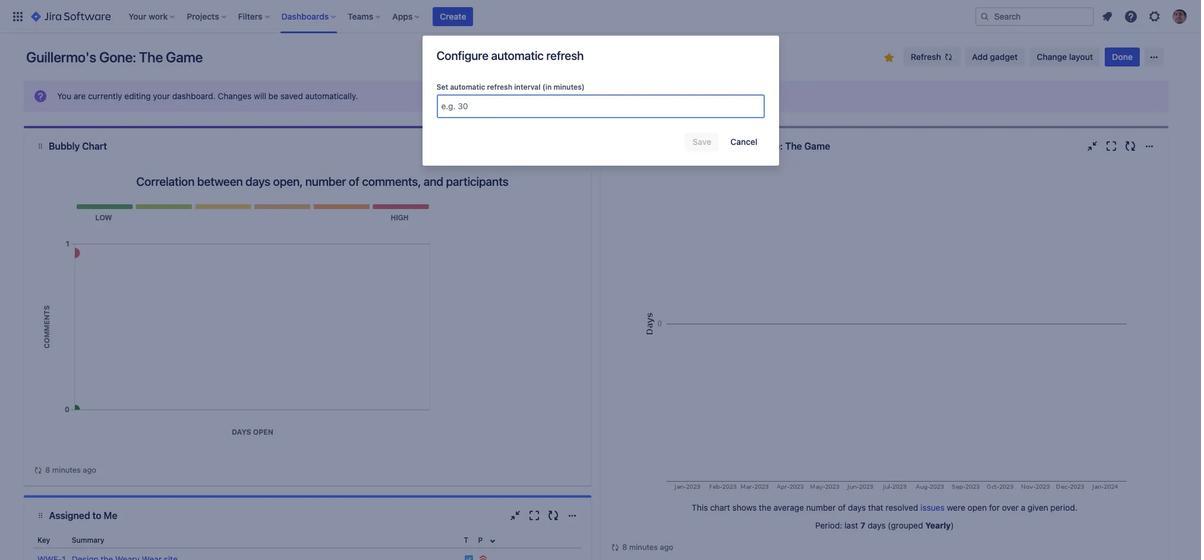 Task type: locate. For each thing, give the bounding box(es) containing it.
create banner
[[0, 0, 1201, 33]]

2 horizontal spatial days
[[868, 521, 886, 531]]

1 horizontal spatial days
[[848, 503, 866, 513]]

an arrow curved in a circular way on the button that refreshes the dashboard image for bubbly chart region
[[33, 466, 43, 475]]

you are currently editing your dashboard. changes will be saved automatically.
[[57, 91, 358, 101]]

set automatic refresh interval (in minutes)
[[437, 83, 585, 92]]

0 horizontal spatial gone:
[[99, 49, 136, 65]]

1 vertical spatial ago
[[660, 543, 673, 552]]

of left comments, on the top of the page
[[349, 175, 359, 188]]

ago for an arrow curved in a circular way on the button that refreshes the dashboard 'icon' in resolution time: guillermo's gone: the game region
[[660, 543, 673, 552]]

t
[[464, 536, 469, 545]]

minutes inside bubbly chart region
[[52, 465, 81, 475]]

add gadget button
[[965, 48, 1025, 67]]

0 vertical spatial ago
[[83, 465, 96, 475]]

interval
[[514, 83, 541, 92]]

0 vertical spatial of
[[349, 175, 359, 188]]

task image
[[464, 555, 474, 561]]

refresh up 'minutes)'
[[547, 49, 584, 62]]

automatic for configure
[[491, 49, 544, 62]]

(in
[[543, 83, 552, 92]]

minutes
[[52, 465, 81, 475], [629, 543, 658, 552]]

8 minutes ago inside resolution time: guillermo's gone: the game region
[[622, 543, 673, 552]]

8 minutes ago inside bubbly chart region
[[45, 465, 96, 475]]

automatic up set automatic refresh interval (in minutes)
[[491, 49, 544, 62]]

1 horizontal spatial 8
[[622, 543, 627, 552]]

1 vertical spatial number
[[806, 503, 836, 513]]

0 vertical spatial guillermo's
[[26, 49, 96, 65]]

1 horizontal spatial 8 minutes ago
[[622, 543, 673, 552]]

8 minutes ago
[[45, 465, 96, 475], [622, 543, 673, 552]]

1 horizontal spatial number
[[806, 503, 836, 513]]

0 horizontal spatial days
[[246, 175, 270, 188]]

be
[[269, 91, 278, 101]]

an arrow curved in a circular way on the button that refreshes the dashboard image inside resolution time: guillermo's gone: the game region
[[611, 543, 620, 553]]

0 horizontal spatial the
[[139, 49, 163, 65]]

p
[[478, 536, 483, 545]]

7
[[861, 521, 866, 531]]

an arrow curved in a circular way on the button that refreshes the dashboard image
[[33, 466, 43, 475], [611, 543, 620, 553]]

the up your
[[139, 49, 163, 65]]

0 horizontal spatial refresh
[[487, 83, 513, 92]]

1 vertical spatial 8 minutes ago
[[622, 543, 673, 552]]

maximize assigned to me image
[[527, 509, 542, 523]]

0 vertical spatial minutes
[[52, 465, 81, 475]]

an arrow curved in a circular way on the button that refreshes the dashboard image for resolution time: guillermo's gone: the game region
[[611, 543, 620, 553]]

automatically.
[[305, 91, 358, 101]]

0 horizontal spatial automatic
[[450, 83, 485, 92]]

period: last 7 days (grouped yearly )
[[815, 521, 954, 531]]

refresh for set automatic refresh interval (in minutes)
[[487, 83, 513, 92]]

dashboard.
[[172, 91, 216, 101]]

1 vertical spatial minutes
[[629, 543, 658, 552]]

bubbly chart region
[[33, 164, 582, 477]]

0 vertical spatial 8 minutes ago
[[45, 465, 96, 475]]

ago for an arrow curved in a circular way on the button that refreshes the dashboard 'icon' in the bubbly chart region
[[83, 465, 96, 475]]

correlation
[[136, 175, 195, 188]]

number right open,
[[305, 175, 346, 188]]

1 vertical spatial of
[[838, 503, 846, 513]]

0 vertical spatial 8
[[45, 465, 50, 475]]

guillermo's up you at top left
[[26, 49, 96, 65]]

period:
[[815, 521, 843, 531]]

1 vertical spatial guillermo's
[[704, 141, 754, 152]]

0 vertical spatial an arrow curved in a circular way on the button that refreshes the dashboard image
[[33, 466, 43, 475]]

1 vertical spatial game
[[805, 141, 830, 152]]

refresh
[[547, 49, 584, 62], [487, 83, 513, 92]]

jira software image
[[31, 9, 111, 23], [31, 9, 111, 23]]

1 vertical spatial 8
[[622, 543, 627, 552]]

0 horizontal spatial 8 minutes ago
[[45, 465, 96, 475]]

refresh left interval on the left of page
[[487, 83, 513, 92]]

0 vertical spatial number
[[305, 175, 346, 188]]

of up last
[[838, 503, 846, 513]]

yearly
[[926, 521, 951, 531]]

1 horizontal spatial ago
[[660, 543, 673, 552]]

1 horizontal spatial refresh
[[547, 49, 584, 62]]

minutes)
[[554, 83, 585, 92]]

of
[[349, 175, 359, 188], [838, 503, 846, 513]]

0 horizontal spatial guillermo's
[[26, 49, 96, 65]]

8 inside resolution time: guillermo's gone: the game region
[[622, 543, 627, 552]]

changes
[[218, 91, 252, 101]]

1 horizontal spatial gone:
[[757, 141, 783, 152]]

maximize resolution time: guillermo's gone: the game image
[[1104, 139, 1119, 153]]

1 vertical spatial refresh
[[487, 83, 513, 92]]

will
[[254, 91, 266, 101]]

Search field
[[976, 7, 1094, 26]]

to
[[92, 511, 101, 521]]

the
[[139, 49, 163, 65], [785, 141, 802, 152]]

1 horizontal spatial an arrow curved in a circular way on the button that refreshes the dashboard image
[[611, 543, 620, 553]]

minutes inside resolution time: guillermo's gone: the game region
[[629, 543, 658, 552]]

0 vertical spatial refresh
[[547, 49, 584, 62]]

refresh assigned to me image
[[546, 509, 561, 523]]

number
[[305, 175, 346, 188], [806, 503, 836, 513]]

days right the 7
[[868, 521, 886, 531]]

this
[[692, 503, 708, 513]]

ago inside resolution time: guillermo's gone: the game region
[[660, 543, 673, 552]]

0 horizontal spatial number
[[305, 175, 346, 188]]

automatic
[[491, 49, 544, 62], [450, 83, 485, 92]]

2 vertical spatial days
[[868, 521, 886, 531]]

days up last
[[848, 503, 866, 513]]

correlation between days open, number of comments, and participants
[[136, 175, 509, 188]]

ago
[[83, 465, 96, 475], [660, 543, 673, 552]]

1 vertical spatial automatic
[[450, 83, 485, 92]]

were
[[947, 503, 966, 513]]

set
[[437, 83, 448, 92]]

refresh
[[911, 52, 941, 62]]

1 horizontal spatial of
[[838, 503, 846, 513]]

create
[[440, 11, 466, 21]]

time:
[[677, 141, 701, 152]]

days inside bubbly chart region
[[246, 175, 270, 188]]

that
[[868, 503, 884, 513]]

given
[[1028, 503, 1049, 513]]

1 horizontal spatial the
[[785, 141, 802, 152]]

0 horizontal spatial 8
[[45, 465, 50, 475]]

a
[[1021, 503, 1026, 513]]

automatic right set
[[450, 83, 485, 92]]

key
[[37, 536, 50, 545]]

)
[[951, 521, 954, 531]]

gadget
[[990, 52, 1018, 62]]

guillermo's
[[26, 49, 96, 65], [704, 141, 754, 152]]

editing
[[124, 91, 151, 101]]

cancel
[[731, 137, 758, 147]]

ago inside bubbly chart region
[[83, 465, 96, 475]]

1 vertical spatial days
[[848, 503, 866, 513]]

your
[[153, 91, 170, 101]]

minimize resolution time: guillermo's gone: the game image
[[1085, 139, 1100, 153]]

1 vertical spatial an arrow curved in a circular way on the button that refreshes the dashboard image
[[611, 543, 620, 553]]

1 horizontal spatial minutes
[[629, 543, 658, 552]]

configure automatic refresh
[[437, 49, 584, 62]]

refresh resolution time: guillermo's gone: the game image
[[1124, 139, 1138, 153]]

0 horizontal spatial ago
[[83, 465, 96, 475]]

minimize assigned to me image
[[508, 509, 523, 523]]

automatic for set
[[450, 83, 485, 92]]

8 inside bubbly chart region
[[45, 465, 50, 475]]

resolved
[[886, 503, 919, 513]]

0 horizontal spatial an arrow curved in a circular way on the button that refreshes the dashboard image
[[33, 466, 43, 475]]

1 horizontal spatial automatic
[[491, 49, 544, 62]]

search image
[[980, 12, 990, 21]]

gone:
[[99, 49, 136, 65], [757, 141, 783, 152]]

0 horizontal spatial of
[[349, 175, 359, 188]]

number up period:
[[806, 503, 836, 513]]

last
[[845, 521, 858, 531]]

0 vertical spatial the
[[139, 49, 163, 65]]

open,
[[273, 175, 303, 188]]

guillermo's right the 'time:' on the top right
[[704, 141, 754, 152]]

me
[[104, 511, 117, 521]]

0 horizontal spatial game
[[166, 49, 203, 65]]

days
[[246, 175, 270, 188], [848, 503, 866, 513], [868, 521, 886, 531]]

1 vertical spatial the
[[785, 141, 802, 152]]

0 vertical spatial game
[[166, 49, 203, 65]]

comments,
[[362, 175, 421, 188]]

0 vertical spatial days
[[246, 175, 270, 188]]

resolution time: guillermo's gone: the game region
[[611, 164, 1159, 554]]

days left open,
[[246, 175, 270, 188]]

0 vertical spatial automatic
[[491, 49, 544, 62]]

8 minutes ago for an arrow curved in a circular way on the button that refreshes the dashboard 'icon' in resolution time: guillermo's gone: the game region
[[622, 543, 673, 552]]

the
[[759, 503, 772, 513]]

8
[[45, 465, 50, 475], [622, 543, 627, 552]]

the right cancel button
[[785, 141, 802, 152]]

an arrow curved in a circular way on the button that refreshes the dashboard image inside bubbly chart region
[[33, 466, 43, 475]]

0 horizontal spatial minutes
[[52, 465, 81, 475]]

game
[[166, 49, 203, 65], [805, 141, 830, 152]]



Task type: vqa. For each thing, say whether or not it's contained in the screenshot.
left list
no



Task type: describe. For each thing, give the bounding box(es) containing it.
assigned to me
[[49, 511, 117, 521]]

you
[[57, 91, 71, 101]]

(grouped
[[888, 521, 923, 531]]

and
[[424, 175, 443, 188]]

chart
[[82, 141, 107, 152]]

0 vertical spatial gone:
[[99, 49, 136, 65]]

bubbly chart
[[49, 141, 107, 152]]

number inside resolution time: guillermo's gone: the game region
[[806, 503, 836, 513]]

issues link
[[921, 503, 945, 513]]

add gadget
[[972, 52, 1018, 62]]

create button
[[433, 7, 473, 26]]

highest image
[[478, 554, 488, 561]]

8 for an arrow curved in a circular way on the button that refreshes the dashboard 'icon' in the bubbly chart region
[[45, 465, 50, 475]]

done link
[[1105, 48, 1140, 67]]

are
[[74, 91, 86, 101]]

resolution time: guillermo's gone: the game
[[627, 141, 830, 152]]

Set automatic refresh interval (in minutes) field
[[438, 96, 764, 117]]

minutes for an arrow curved in a circular way on the button that refreshes the dashboard 'icon' in resolution time: guillermo's gone: the game region
[[629, 543, 658, 552]]

1 horizontal spatial guillermo's
[[704, 141, 754, 152]]

8 minutes ago for an arrow curved in a circular way on the button that refreshes the dashboard 'icon' in the bubbly chart region
[[45, 465, 96, 475]]

1 horizontal spatial game
[[805, 141, 830, 152]]

average
[[774, 503, 804, 513]]

of inside resolution time: guillermo's gone: the game region
[[838, 503, 846, 513]]

minutes for an arrow curved in a circular way on the button that refreshes the dashboard 'icon' in the bubbly chart region
[[52, 465, 81, 475]]

assigned
[[49, 511, 90, 521]]

add
[[972, 52, 988, 62]]

period.
[[1051, 503, 1078, 513]]

refresh for configure automatic refresh
[[547, 49, 584, 62]]

currently
[[88, 91, 122, 101]]

over
[[1002, 503, 1019, 513]]

chart
[[710, 503, 730, 513]]

star guillermo's gone: the game image
[[882, 51, 896, 65]]

shows
[[733, 503, 757, 513]]

resolution
[[627, 141, 674, 152]]

done
[[1112, 52, 1133, 62]]

between
[[197, 175, 243, 188]]

summary
[[72, 536, 104, 545]]

guillermo's gone: the game
[[26, 49, 203, 65]]

this chart shows the average number of days that resolved issues were open for over a given period.
[[692, 503, 1078, 513]]

of inside bubbly chart region
[[349, 175, 359, 188]]

bubbly
[[49, 141, 80, 152]]

configure
[[437, 49, 489, 62]]

for
[[989, 503, 1000, 513]]

cancel button
[[723, 133, 765, 152]]

8 for an arrow curved in a circular way on the button that refreshes the dashboard 'icon' in resolution time: guillermo's gone: the game region
[[622, 543, 627, 552]]

number inside bubbly chart region
[[305, 175, 346, 188]]

primary element
[[7, 0, 976, 33]]

issues
[[921, 503, 945, 513]]

open
[[968, 503, 987, 513]]

1 vertical spatial gone:
[[757, 141, 783, 152]]

undefined generated chart image image
[[638, 164, 1132, 493]]

refresh button
[[904, 48, 960, 67]]

saved
[[280, 91, 303, 101]]

refresh image
[[944, 52, 953, 62]]

configure automatic refresh dialog
[[422, 36, 779, 166]]

participants
[[446, 175, 509, 188]]



